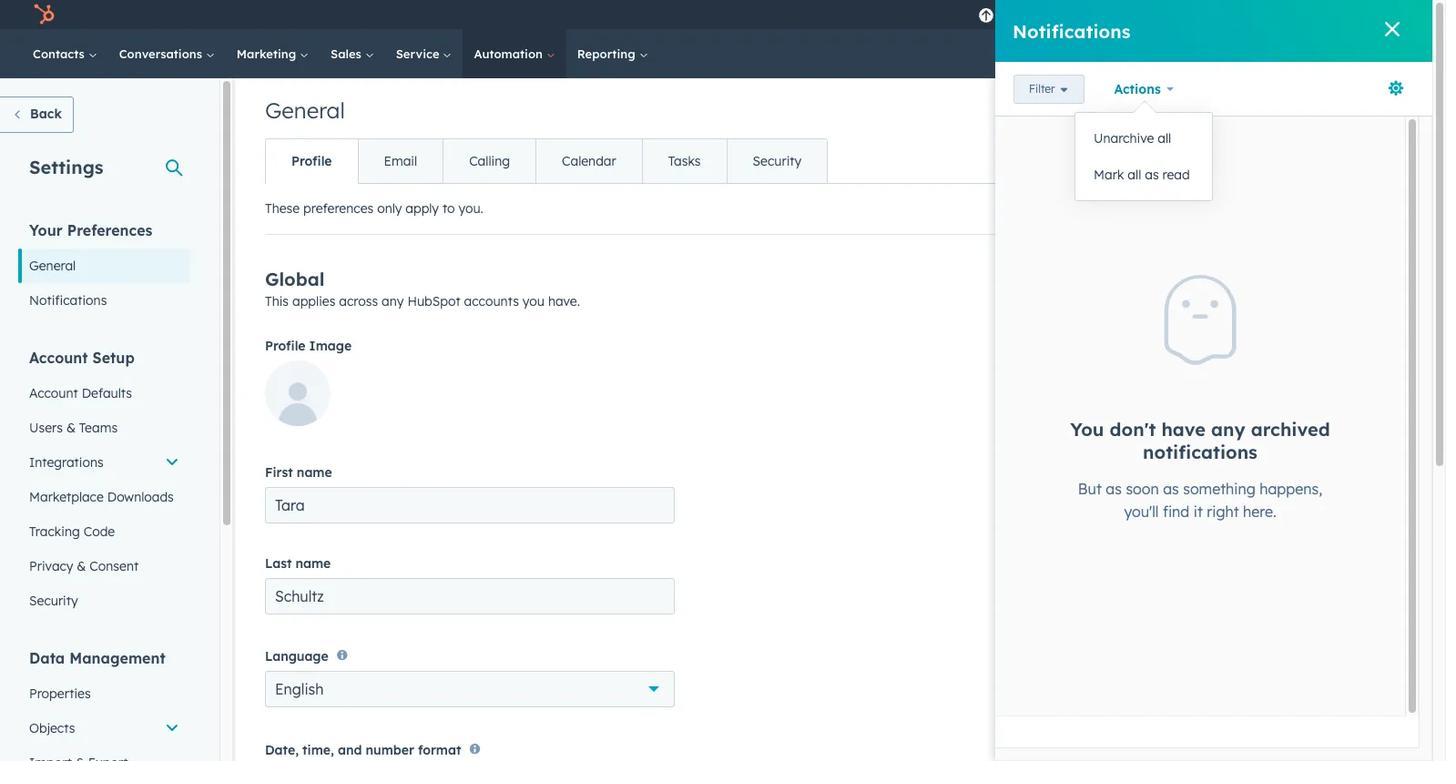 Task type: locate. For each thing, give the bounding box(es) containing it.
your preferences element
[[18, 220, 190, 318]]

0 vertical spatial profile
[[291, 153, 332, 169]]

notifications image
[[1213, 8, 1229, 25]]

email
[[384, 153, 417, 169]]

name right last
[[296, 556, 331, 572]]

applies
[[292, 293, 336, 310]]

sales link
[[320, 29, 385, 78]]

notifications
[[29, 292, 107, 309]]

conversations
[[119, 46, 206, 61]]

setup
[[92, 349, 135, 367]]

apoptosis studios 2
[[1271, 7, 1382, 22]]

menu item
[[1062, 0, 1066, 29]]

integrations button
[[18, 445, 190, 480]]

account up account defaults
[[29, 349, 88, 367]]

name
[[297, 464, 332, 481], [296, 556, 331, 572]]

account up users
[[29, 385, 78, 402]]

upgrade image
[[978, 8, 995, 25]]

1 horizontal spatial general
[[265, 97, 345, 124]]

apoptosis
[[1271, 7, 1327, 22]]

& inside users & teams link
[[66, 420, 76, 436]]

apoptosis studios 2 button
[[1240, 0, 1409, 29]]

marketplace downloads link
[[18, 480, 190, 515]]

0 vertical spatial &
[[66, 420, 76, 436]]

1 vertical spatial &
[[77, 558, 86, 575]]

profile image
[[265, 338, 352, 354]]

settings
[[29, 156, 103, 179]]

properties
[[29, 686, 91, 702]]

1 vertical spatial general
[[29, 258, 76, 274]]

1 vertical spatial profile
[[265, 338, 306, 354]]

name right first
[[297, 464, 332, 481]]

this
[[265, 293, 289, 310]]

1 account from the top
[[29, 349, 88, 367]]

calendar link
[[536, 139, 642, 183]]

profile left image
[[265, 338, 306, 354]]

downloads
[[107, 489, 174, 505]]

security inside navigation
[[753, 153, 802, 169]]

time,
[[302, 742, 334, 758]]

0 vertical spatial account
[[29, 349, 88, 367]]

account defaults
[[29, 385, 132, 402]]

email link
[[357, 139, 443, 183]]

calling
[[469, 153, 510, 169]]

1 vertical spatial security
[[29, 593, 78, 609]]

1 horizontal spatial security
[[753, 153, 802, 169]]

data
[[29, 649, 65, 668]]

navigation
[[265, 138, 828, 184]]

language
[[265, 649, 329, 665]]

upgrade
[[998, 9, 1050, 24]]

general inside general link
[[29, 258, 76, 274]]

accounts
[[464, 293, 519, 310]]

reporting
[[577, 46, 639, 61]]

0 vertical spatial name
[[297, 464, 332, 481]]

2 account from the top
[[29, 385, 78, 402]]

global
[[265, 268, 325, 291]]

search image
[[1394, 47, 1407, 60]]

english
[[275, 681, 324, 699]]

back
[[30, 106, 62, 122]]

profile inside "link"
[[291, 153, 332, 169]]

your
[[29, 221, 63, 240]]

1 horizontal spatial &
[[77, 558, 86, 575]]

menu
[[966, 0, 1411, 29]]

integrations
[[29, 454, 104, 471]]

automation link
[[463, 29, 566, 78]]

preferences
[[303, 200, 374, 217]]

general up profile "link"
[[265, 97, 345, 124]]

First name text field
[[265, 487, 675, 524]]

tasks link
[[642, 139, 726, 183]]

& right privacy
[[77, 558, 86, 575]]

general down your
[[29, 258, 76, 274]]

account
[[29, 349, 88, 367], [29, 385, 78, 402]]

2
[[1375, 7, 1382, 22]]

& for users
[[66, 420, 76, 436]]

objects
[[29, 720, 75, 737]]

&
[[66, 420, 76, 436], [77, 558, 86, 575]]

1 vertical spatial name
[[296, 556, 331, 572]]

tracking
[[29, 524, 80, 540]]

help image
[[1152, 8, 1168, 25]]

objects button
[[18, 711, 190, 746]]

format
[[418, 742, 461, 758]]

1 horizontal spatial security link
[[726, 139, 827, 183]]

security
[[753, 153, 802, 169], [29, 593, 78, 609]]

studios
[[1330, 7, 1372, 22]]

marketing
[[237, 46, 300, 61]]

0 horizontal spatial general
[[29, 258, 76, 274]]

0 horizontal spatial security
[[29, 593, 78, 609]]

tara schultz image
[[1251, 6, 1267, 23]]

account inside account defaults link
[[29, 385, 78, 402]]

account setup element
[[18, 348, 190, 618]]

back link
[[0, 97, 74, 133]]

you.
[[458, 200, 483, 217]]

& right users
[[66, 420, 76, 436]]

automation
[[474, 46, 546, 61]]

profile up preferences at the left top
[[291, 153, 332, 169]]

name for last name
[[296, 556, 331, 572]]

consent
[[90, 558, 139, 575]]

help button
[[1144, 0, 1175, 29]]

number
[[366, 742, 414, 758]]

english button
[[265, 672, 675, 708]]

privacy & consent link
[[18, 549, 190, 584]]

security inside 'account setup' element
[[29, 593, 78, 609]]

0 vertical spatial security link
[[726, 139, 827, 183]]

0 horizontal spatial security link
[[18, 584, 190, 618]]

account for account setup
[[29, 349, 88, 367]]

calling icon image
[[1075, 7, 1091, 24]]

0 vertical spatial security
[[753, 153, 802, 169]]

1 vertical spatial account
[[29, 385, 78, 402]]

Search HubSpot search field
[[1177, 38, 1400, 69]]

hubspot image
[[33, 4, 55, 26]]

0 horizontal spatial &
[[66, 420, 76, 436]]

& inside privacy & consent link
[[77, 558, 86, 575]]

marketplace
[[29, 489, 104, 505]]

these preferences only apply to you.
[[265, 200, 483, 217]]

calendar
[[562, 153, 616, 169]]



Task type: describe. For each thing, give the bounding box(es) containing it.
profile for profile
[[291, 153, 332, 169]]

first
[[265, 464, 293, 481]]

marketing link
[[226, 29, 320, 78]]

& for privacy
[[77, 558, 86, 575]]

date, time, and number format
[[265, 742, 461, 758]]

tracking code link
[[18, 515, 190, 549]]

menu containing apoptosis studios 2
[[966, 0, 1411, 29]]

name for first name
[[297, 464, 332, 481]]

tasks
[[668, 153, 701, 169]]

edit button
[[265, 361, 331, 433]]

privacy & consent
[[29, 558, 139, 575]]

notifications link
[[18, 283, 190, 318]]

users
[[29, 420, 63, 436]]

users & teams link
[[18, 411, 190, 445]]

tracking code
[[29, 524, 115, 540]]

account defaults link
[[18, 376, 190, 411]]

profile link
[[266, 139, 357, 183]]

search button
[[1385, 38, 1416, 69]]

users & teams
[[29, 420, 118, 436]]

these
[[265, 200, 300, 217]]

hubspot
[[407, 293, 461, 310]]

and
[[338, 742, 362, 758]]

hubspot link
[[22, 4, 68, 26]]

apply
[[405, 200, 439, 217]]

0 vertical spatial general
[[265, 97, 345, 124]]

data management
[[29, 649, 166, 668]]

account for account defaults
[[29, 385, 78, 402]]

management
[[69, 649, 166, 668]]

code
[[84, 524, 115, 540]]

last name
[[265, 556, 331, 572]]

you
[[523, 293, 545, 310]]

only
[[377, 200, 402, 217]]

privacy
[[29, 558, 73, 575]]

settings link
[[1179, 5, 1202, 24]]

settings image
[[1182, 8, 1198, 24]]

service
[[396, 46, 443, 61]]

global this applies across any hubspot accounts you have.
[[265, 268, 580, 310]]

image
[[309, 338, 352, 354]]

Last name text field
[[265, 578, 675, 615]]

marketplace downloads
[[29, 489, 174, 505]]

defaults
[[82, 385, 132, 402]]

data management element
[[18, 648, 190, 761]]

conversations link
[[108, 29, 226, 78]]

marketplaces button
[[1102, 0, 1141, 29]]

1 vertical spatial security link
[[18, 584, 190, 618]]

across
[[339, 293, 378, 310]]

properties link
[[18, 677, 190, 711]]

contacts
[[33, 46, 88, 61]]

date,
[[265, 742, 299, 758]]

navigation containing profile
[[265, 138, 828, 184]]

reporting link
[[566, 29, 659, 78]]

preferences
[[67, 221, 152, 240]]

first name
[[265, 464, 332, 481]]

your preferences
[[29, 221, 152, 240]]

last
[[265, 556, 292, 572]]

account setup
[[29, 349, 135, 367]]

sales
[[331, 46, 365, 61]]

have.
[[548, 293, 580, 310]]

calling icon button
[[1068, 3, 1099, 26]]

teams
[[79, 420, 118, 436]]

notifications button
[[1205, 0, 1236, 29]]

general link
[[18, 249, 190, 283]]

profile for profile image
[[265, 338, 306, 354]]

calling link
[[443, 139, 536, 183]]

to
[[443, 200, 455, 217]]

service link
[[385, 29, 463, 78]]

marketplaces image
[[1113, 8, 1130, 25]]

any
[[382, 293, 404, 310]]

contacts link
[[22, 29, 108, 78]]



Task type: vqa. For each thing, say whether or not it's contained in the screenshot.
FOR inside the Use Microsoft Teams and HubSpot for meetings, conversations, and more!
no



